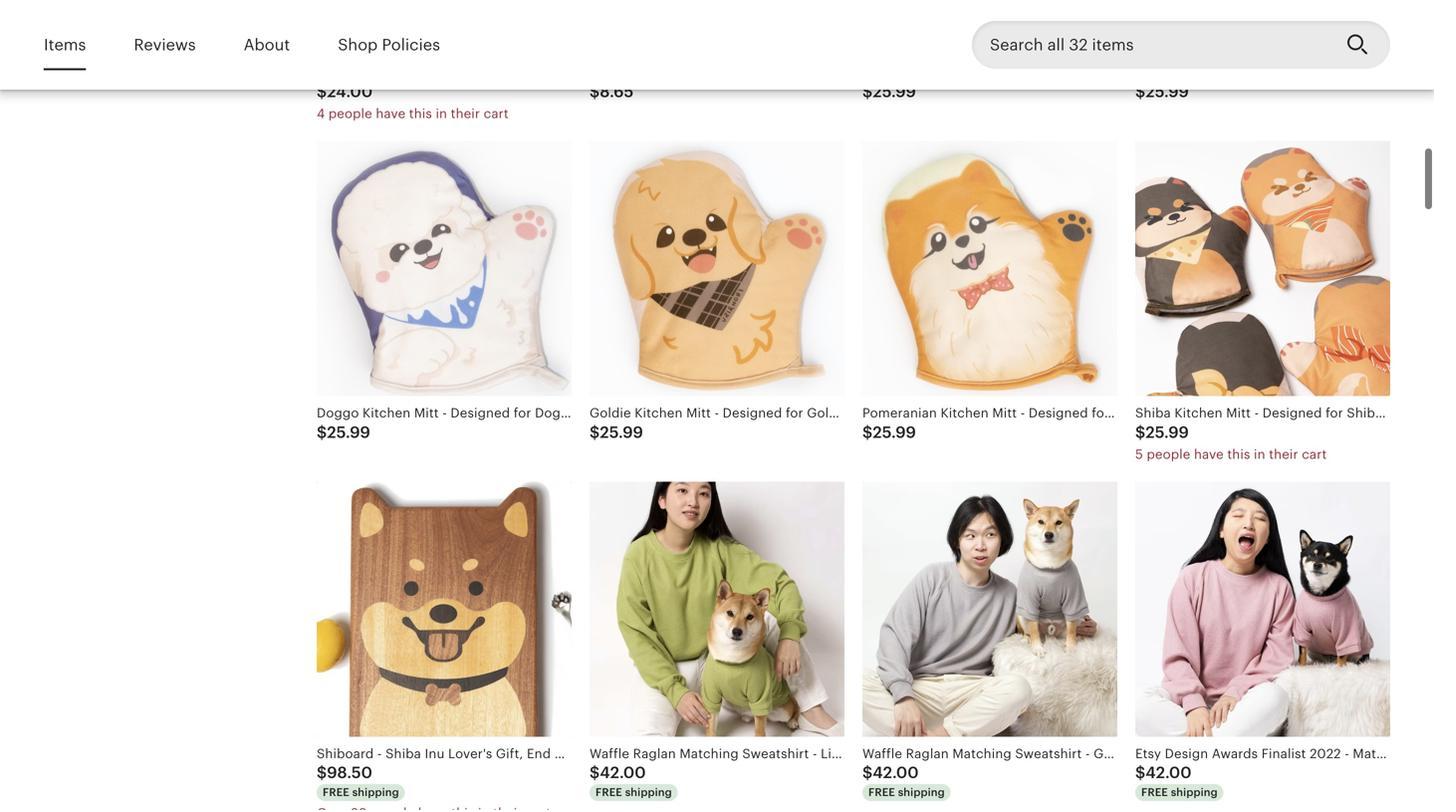 Task type: locate. For each thing, give the bounding box(es) containing it.
their for 24.00
[[451, 106, 480, 121]]

-
[[1086, 746, 1091, 761]]

0 vertical spatial have
[[376, 106, 406, 121]]

1 horizontal spatial their
[[1270, 447, 1299, 462]]

3 42.00 from the left
[[1146, 764, 1192, 782]]

1 horizontal spatial cart
[[1302, 447, 1328, 462]]

1 horizontal spatial $ 42.00 free shipping
[[1136, 764, 1218, 799]]

have inside $ 24.00 4 people have this in their cart
[[376, 106, 406, 121]]

goldie kitchen mitt - designed for golden retriever lover's kitchen glove quilted cute dog oven mitt puppy housewarming decor pet owner gift image
[[590, 141, 845, 396]]

$ inside $ 24.00 4 people have this in their cart
[[317, 83, 327, 101]]

25.99 for 'frenchie kitchen mitt - designed for french bulldog lover's kitchen glove quilted cute dog oven mitt puppy housewarming decor pet owner gift' image
[[873, 83, 917, 101]]

etsy design awards finalist 2022 - matching waffle raglan sweatshirt | dog and human matching sets image
[[1136, 482, 1391, 737]]

in inside $ 24.00 4 people have this in their cart
[[436, 106, 447, 121]]

$ inside $ 25.99 5 people have this in their cart
[[1136, 423, 1146, 441]]

$ inside $ 98.50 free shipping
[[317, 764, 327, 782]]

this down the policies
[[409, 106, 432, 121]]

1 free from the left
[[323, 786, 350, 799]]

frenchie kitchen mitt - designed for french bulldog lover's kitchen glove quilted cute dog oven mitt puppy housewarming decor pet owner gift image
[[863, 0, 1118, 56]]

$ 25.99 for pomeranian kitchen mitt - designed for pom lover's kitchen glove quilted cute dog oven mitt housewarming decor pet owner gift pom-pom lover image
[[863, 423, 917, 441]]

their
[[451, 106, 480, 121], [1270, 447, 1299, 462]]

0 horizontal spatial 42.00
[[600, 764, 646, 782]]

2 $ 42.00 free shipping from the left
[[1136, 764, 1218, 799]]

3 free from the left
[[869, 786, 896, 799]]

waffle raglan matching sweatshirt - grey image
[[863, 482, 1118, 737]]

shipping
[[352, 786, 399, 799], [625, 786, 672, 799], [898, 786, 945, 799], [1171, 786, 1218, 799]]

about
[[244, 36, 290, 54]]

this
[[409, 106, 432, 121], [1228, 447, 1251, 462]]

this right 5
[[1228, 447, 1251, 462]]

1 vertical spatial have
[[1195, 447, 1224, 462]]

items link
[[44, 22, 86, 68]]

Search all 32 items text field
[[972, 21, 1331, 69]]

0 vertical spatial people
[[329, 106, 372, 121]]

shipping inside waffle raglan matching sweatshirt - grey $ 42.00 free shipping
[[898, 786, 945, 799]]

cart
[[484, 106, 509, 121], [1302, 447, 1328, 462]]

in for 25.99
[[1254, 447, 1266, 462]]

in for 24.00
[[436, 106, 447, 121]]

people for 25.99
[[1147, 447, 1191, 462]]

2 horizontal spatial 42.00
[[1146, 764, 1192, 782]]

42.00
[[600, 764, 646, 782], [873, 764, 919, 782], [1146, 764, 1192, 782]]

beagle kitchen mitt - designed for beagle lover's kitchen glove quilted cute dog oven mitt puppy housewarming decor pet owner gift image
[[1136, 0, 1391, 56]]

this for 24.00
[[409, 106, 432, 121]]

people right 5
[[1147, 447, 1191, 462]]

this for 25.99
[[1228, 447, 1251, 462]]

in
[[436, 106, 447, 121], [1254, 447, 1266, 462]]

0 horizontal spatial people
[[329, 106, 372, 121]]

0 horizontal spatial their
[[451, 106, 480, 121]]

0 vertical spatial cart
[[484, 106, 509, 121]]

1 vertical spatial their
[[1270, 447, 1299, 462]]

shop policies
[[338, 36, 440, 54]]

waffle raglan matching sweatshirt - lime | matching pet owner set | owner dog matching outfits | dog & owner clothes | doggo lover cute gift image
[[590, 482, 845, 737]]

reviews link
[[134, 22, 196, 68]]

people inside $ 25.99 5 people have this in their cart
[[1147, 447, 1191, 462]]

people inside $ 24.00 4 people have this in their cart
[[329, 106, 372, 121]]

cart inside $ 24.00 4 people have this in their cart
[[484, 106, 509, 121]]

1 vertical spatial in
[[1254, 447, 1266, 462]]

2 42.00 from the left
[[873, 764, 919, 782]]

items
[[44, 36, 86, 54]]

pomeranian kitchen mitt - designed for pom lover's kitchen glove quilted cute dog oven mitt housewarming decor pet owner gift pom-pom lover image
[[863, 141, 1118, 396]]

1 horizontal spatial 42.00
[[873, 764, 919, 782]]

5
[[1136, 447, 1144, 462]]

$ 42.00 free shipping
[[590, 764, 672, 799], [1136, 764, 1218, 799]]

their for 25.99
[[1270, 447, 1299, 462]]

2 shipping from the left
[[625, 786, 672, 799]]

have inside $ 25.99 5 people have this in their cart
[[1195, 447, 1224, 462]]

0 horizontal spatial cart
[[484, 106, 509, 121]]

this inside $ 24.00 4 people have this in their cart
[[409, 106, 432, 121]]

have down shop policies link on the left top
[[376, 106, 406, 121]]

free
[[323, 786, 350, 799], [596, 786, 623, 799], [869, 786, 896, 799], [1142, 786, 1169, 799]]

1 horizontal spatial in
[[1254, 447, 1266, 462]]

1 vertical spatial this
[[1228, 447, 1251, 462]]

0 vertical spatial in
[[436, 106, 447, 121]]

$ 25.99 for beagle kitchen mitt - designed for beagle lover's kitchen glove quilted cute dog oven mitt puppy housewarming decor pet owner gift image
[[1136, 83, 1190, 101]]

people for 24.00
[[329, 106, 372, 121]]

shiba kitchen mitt - designed for shiba inu lover, quilted funny oven mitt, housewarming, christmas hostess gift, dog mom handmade aprons image
[[1136, 141, 1391, 396]]

0 vertical spatial their
[[451, 106, 480, 121]]

1 42.00 from the left
[[600, 764, 646, 782]]

people down '24.00'
[[329, 106, 372, 121]]

1 shipping from the left
[[352, 786, 399, 799]]

98.50
[[327, 764, 373, 782]]

3 shipping from the left
[[898, 786, 945, 799]]

in inside $ 25.99 5 people have this in their cart
[[1254, 447, 1266, 462]]

1 horizontal spatial this
[[1228, 447, 1251, 462]]

$ 98.50 free shipping
[[317, 764, 399, 799]]

25.99
[[873, 83, 917, 101], [1146, 83, 1190, 101], [327, 423, 371, 441], [600, 423, 644, 441], [873, 423, 917, 441], [1146, 423, 1190, 441]]

have
[[376, 106, 406, 121], [1195, 447, 1224, 462]]

4 free from the left
[[1142, 786, 1169, 799]]

this inside $ 25.99 5 people have this in their cart
[[1228, 447, 1251, 462]]

have right 5
[[1195, 447, 1224, 462]]

people
[[329, 106, 372, 121], [1147, 447, 1191, 462]]

$ 25.99
[[863, 83, 917, 101], [1136, 83, 1190, 101], [317, 423, 371, 441], [590, 423, 644, 441], [863, 423, 917, 441]]

reviews
[[134, 36, 196, 54]]

42.00 inside waffle raglan matching sweatshirt - grey $ 42.00 free shipping
[[873, 764, 919, 782]]

cart inside $ 25.99 5 people have this in their cart
[[1302, 447, 1328, 462]]

1 $ 42.00 free shipping from the left
[[590, 764, 672, 799]]

matching
[[953, 746, 1012, 761]]

$ 25.99 for 'frenchie kitchen mitt - designed for french bulldog lover's kitchen glove quilted cute dog oven mitt puppy housewarming decor pet owner gift' image
[[863, 83, 917, 101]]

$ 25.99 5 people have this in their cart
[[1136, 423, 1328, 462]]

grey
[[1094, 746, 1124, 761]]

their inside $ 24.00 4 people have this in their cart
[[451, 106, 480, 121]]

cart for 25.99
[[1302, 447, 1328, 462]]

$
[[317, 83, 327, 101], [590, 83, 600, 101], [863, 83, 873, 101], [1136, 83, 1146, 101], [317, 423, 327, 441], [590, 423, 600, 441], [863, 423, 873, 441], [1136, 423, 1146, 441], [317, 764, 327, 782], [590, 764, 600, 782], [863, 764, 873, 782], [1136, 764, 1146, 782]]

1 vertical spatial cart
[[1302, 447, 1328, 462]]

their inside $ 25.99 5 people have this in their cart
[[1270, 447, 1299, 462]]

1 vertical spatial people
[[1147, 447, 1191, 462]]

0 horizontal spatial in
[[436, 106, 447, 121]]

0 horizontal spatial have
[[376, 106, 406, 121]]

about link
[[244, 22, 290, 68]]

0 horizontal spatial this
[[409, 106, 432, 121]]

0 horizontal spatial $ 42.00 free shipping
[[590, 764, 672, 799]]

1 horizontal spatial have
[[1195, 447, 1224, 462]]

0 vertical spatial this
[[409, 106, 432, 121]]

felt food dog toy - 100% wool | eco friendly bio degradable | premium pet toy | fake food felt toy | dog owner's gift image
[[317, 0, 572, 56]]

policies
[[382, 36, 440, 54]]

1 horizontal spatial people
[[1147, 447, 1191, 462]]



Task type: vqa. For each thing, say whether or not it's contained in the screenshot.
top their
yes



Task type: describe. For each thing, give the bounding box(es) containing it.
$ 42.00 free shipping for etsy design awards finalist 2022 - matching waffle raglan sweatshirt | dog and human matching sets image
[[1136, 764, 1218, 799]]

42.00 for etsy design awards finalist 2022 - matching waffle raglan sweatshirt | dog and human matching sets image
[[1146, 764, 1192, 782]]

free inside waffle raglan matching sweatshirt - grey $ 42.00 free shipping
[[869, 786, 896, 799]]

8.65
[[600, 83, 634, 101]]

free inside $ 98.50 free shipping
[[323, 786, 350, 799]]

shiboard - shiba inu lover's gift, end grain handmade board, kitchen engraved pet cutting boards, gifts for dog lovers, wood barkuterie, image
[[317, 482, 572, 737]]

25.99 for beagle kitchen mitt - designed for beagle lover's kitchen glove quilted cute dog oven mitt puppy housewarming decor pet owner gift image
[[1146, 83, 1190, 101]]

$ 24.00 4 people have this in their cart
[[317, 83, 509, 121]]

shop
[[338, 36, 378, 54]]

cart for 24.00
[[484, 106, 509, 121]]

shop policies link
[[338, 22, 440, 68]]

4
[[317, 106, 325, 121]]

$ inside waffle raglan matching sweatshirt - grey $ 42.00 free shipping
[[863, 764, 873, 782]]

shipping inside $ 98.50 free shipping
[[352, 786, 399, 799]]

waffle
[[863, 746, 903, 761]]

4 shipping from the left
[[1171, 786, 1218, 799]]

42.00 for waffle raglan matching sweatshirt - lime | matching pet owner set | owner dog matching outfits | dog & owner clothes | doggo lover cute gift image on the bottom of page
[[600, 764, 646, 782]]

sweatshirt
[[1016, 746, 1082, 761]]

25.99 for 'goldie kitchen mitt - designed for golden retriever lover's kitchen glove quilted cute dog oven mitt puppy housewarming decor pet owner gift' "image"
[[600, 423, 644, 441]]

waffle raglan matching sweatshirt - grey $ 42.00 free shipping
[[863, 746, 1124, 799]]

$ 8.65
[[590, 83, 634, 101]]

$ 25.99 for 'goldie kitchen mitt - designed for golden retriever lover's kitchen glove quilted cute dog oven mitt puppy housewarming decor pet owner gift' "image"
[[590, 423, 644, 441]]

24.00
[[327, 83, 373, 101]]

25.99 for pomeranian kitchen mitt - designed for pom lover's kitchen glove quilted cute dog oven mitt housewarming decor pet owner gift pom-pom lover image
[[873, 423, 917, 441]]

25.99 inside $ 25.99 5 people have this in their cart
[[1146, 423, 1190, 441]]

raglan
[[906, 746, 949, 761]]

25.99 for the doggo kitchen mitt - designed for doggy lover's kitchen glove quilted cute dog oven mitt puppy housewarming decor pet owner gift image
[[327, 423, 371, 441]]

have for 24.00
[[376, 106, 406, 121]]

$ 42.00 free shipping for waffle raglan matching sweatshirt - lime | matching pet owner set | owner dog matching outfits | dog & owner clothes | doggo lover cute gift image on the bottom of page
[[590, 764, 672, 799]]

$ 25.99 for the doggo kitchen mitt - designed for doggy lover's kitchen glove quilted cute dog oven mitt puppy housewarming decor pet owner gift image
[[317, 423, 371, 441]]

doggo kitchen mitt - designed for doggy lover's kitchen glove quilted cute dog oven mitt puppy housewarming decor pet owner gift image
[[317, 141, 572, 396]]

2 free from the left
[[596, 786, 623, 799]]

have for 25.99
[[1195, 447, 1224, 462]]



